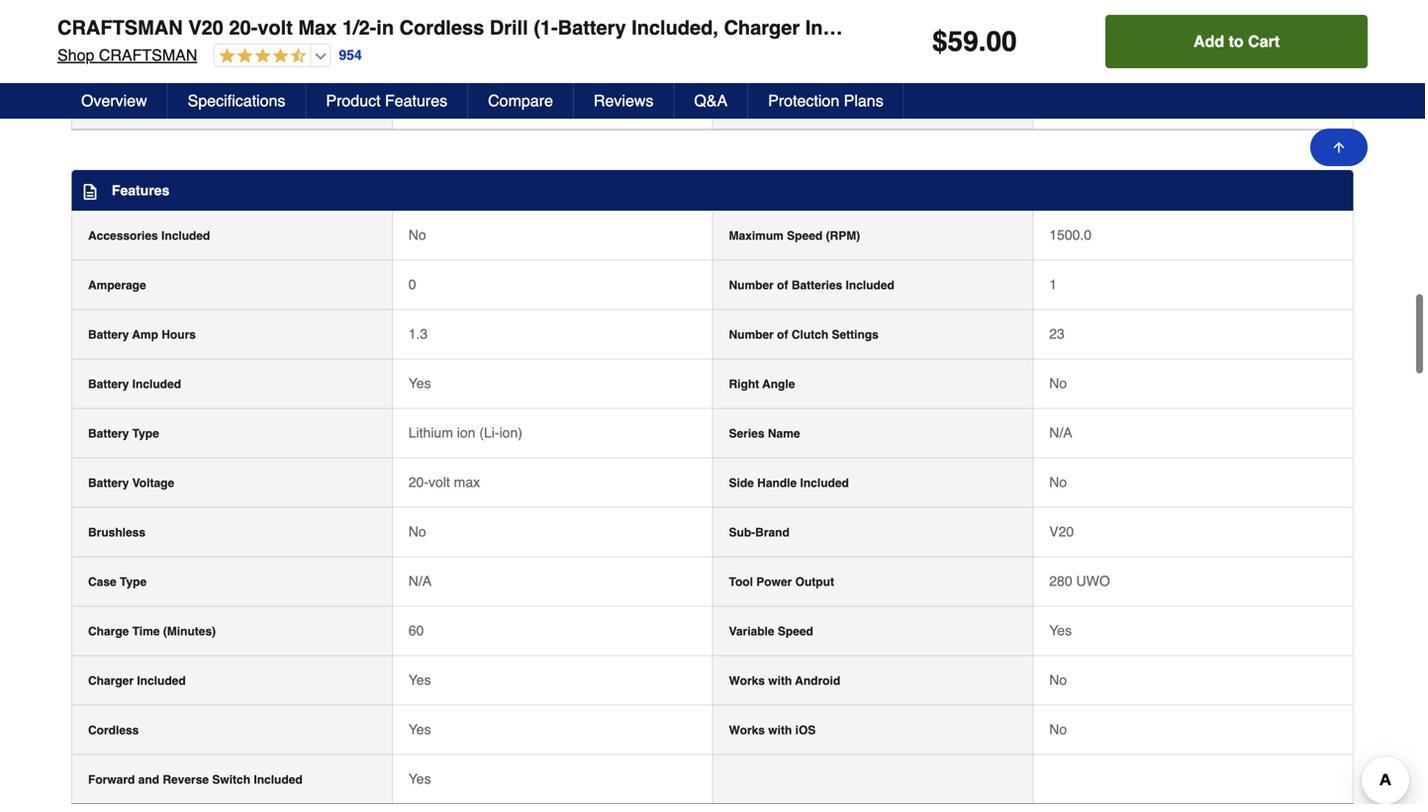 Task type: vqa. For each thing, say whether or not it's contained in the screenshot.
PROTECTION
yes



Task type: locate. For each thing, give the bounding box(es) containing it.
ion
[[457, 423, 476, 439]]

accessories
[[88, 227, 158, 241]]

variable speed
[[729, 623, 814, 637]]

cordless right in
[[400, 16, 484, 39]]

volt
[[258, 16, 293, 39], [429, 473, 450, 489]]

1 horizontal spatial 20-
[[409, 473, 429, 489]]

with left ios
[[768, 722, 792, 736]]

20- up 4.5 stars "image"
[[229, 16, 258, 39]]

switch
[[212, 772, 250, 786]]

speed left the (rpm)
[[787, 227, 823, 241]]

overview button
[[61, 83, 168, 119]]

cordless up forward
[[88, 722, 139, 736]]

number up right
[[729, 326, 774, 340]]

volt up 4.5 stars "image"
[[258, 16, 293, 39]]

1.3
[[409, 324, 428, 340]]

20-
[[229, 16, 258, 39], [409, 473, 429, 489]]

2 number from the top
[[729, 326, 774, 340]]

maximum speed (rpm)
[[729, 227, 860, 241]]

charger included
[[88, 673, 186, 687]]

(inches)
[[156, 47, 201, 61], [158, 97, 204, 110]]

.
[[979, 26, 986, 57]]

add
[[1194, 32, 1225, 50]]

charge time (minutes)
[[88, 623, 216, 637]]

right angle
[[729, 376, 795, 390]]

no for works with ios
[[1049, 720, 1067, 736]]

tool
[[88, 47, 112, 61], [88, 97, 112, 110], [729, 574, 753, 588]]

with left android at bottom right
[[768, 673, 792, 687]]

type
[[132, 425, 159, 439], [120, 574, 147, 588]]

with
[[768, 673, 792, 687], [768, 722, 792, 736]]

0 horizontal spatial charger
[[88, 673, 134, 687]]

power
[[757, 574, 792, 588]]

2 works from the top
[[729, 722, 765, 736]]

0 vertical spatial number
[[729, 277, 774, 291]]

1 of from the top
[[777, 277, 788, 291]]

battery voltage
[[88, 475, 174, 489]]

0 vertical spatial type
[[132, 425, 159, 439]]

works with ios
[[729, 722, 816, 736]]

case type
[[88, 574, 147, 588]]

type up voltage
[[132, 425, 159, 439]]

(inches) for tool length (inches)
[[158, 97, 204, 110]]

arrow up image
[[1331, 140, 1347, 155]]

4.5 stars image
[[214, 48, 306, 66]]

charger down 'charge'
[[88, 673, 134, 687]]

in
[[376, 16, 394, 39]]

1 vertical spatial charger
[[88, 673, 134, 687]]

included right handle
[[800, 475, 849, 489]]

included)
[[805, 16, 893, 39]]

2 of from the top
[[777, 326, 788, 340]]

sub-
[[729, 524, 755, 538]]

works down variable
[[729, 673, 765, 687]]

plans
[[844, 92, 884, 110]]

with for ios
[[768, 722, 792, 736]]

0 vertical spatial tool
[[88, 47, 112, 61]]

craftsman v20 20-volt max 1/2-in cordless drill (1-battery included, charger included)
[[57, 16, 893, 39]]

protection
[[768, 92, 840, 110]]

1 vertical spatial with
[[768, 722, 792, 736]]

(inches) right height at the top left
[[156, 47, 201, 61]]

2 vertical spatial tool
[[729, 574, 753, 588]]

ios
[[795, 722, 816, 736]]

1 horizontal spatial volt
[[429, 473, 450, 489]]

battery up battery voltage
[[88, 425, 129, 439]]

v20 up 280
[[1049, 522, 1074, 538]]

1 vertical spatial of
[[777, 326, 788, 340]]

volt left max
[[429, 473, 450, 489]]

1 horizontal spatial features
[[385, 92, 448, 110]]

1 vertical spatial tool
[[88, 97, 112, 110]]

1 vertical spatial v20
[[1049, 522, 1074, 538]]

features up accessories included
[[112, 181, 170, 197]]

0 vertical spatial 20-
[[229, 16, 258, 39]]

0 horizontal spatial 20-
[[229, 16, 258, 39]]

0 vertical spatial features
[[385, 92, 448, 110]]

0 vertical spatial (inches)
[[156, 47, 201, 61]]

tool left power
[[729, 574, 753, 588]]

cordless
[[400, 16, 484, 39], [88, 722, 139, 736]]

1 vertical spatial number
[[729, 326, 774, 340]]

1 vertical spatial speed
[[778, 623, 814, 637]]

shop craftsman
[[57, 46, 197, 64]]

series name
[[729, 425, 800, 439]]

charger
[[724, 16, 800, 39], [88, 673, 134, 687]]

1 vertical spatial (inches)
[[158, 97, 204, 110]]

1500.0
[[1049, 225, 1092, 241]]

yes
[[409, 374, 431, 390], [1049, 621, 1072, 637], [409, 671, 431, 687], [409, 720, 431, 736], [409, 770, 431, 786]]

1 horizontal spatial cordless
[[400, 16, 484, 39]]

features
[[385, 92, 448, 110], [112, 181, 170, 197]]

1 number from the top
[[729, 277, 774, 291]]

0 vertical spatial with
[[768, 673, 792, 687]]

compare button
[[468, 83, 574, 119]]

series
[[729, 425, 765, 439]]

uwo
[[1076, 572, 1110, 588]]

no
[[409, 225, 426, 241], [1049, 374, 1067, 390], [1049, 473, 1067, 489], [409, 522, 426, 538], [1049, 671, 1067, 687], [1049, 720, 1067, 736]]

battery for 1.3
[[88, 326, 129, 340]]

type right case
[[120, 574, 147, 588]]

(inches) right length
[[158, 97, 204, 110]]

tool height (inches)
[[88, 47, 201, 61]]

n/a
[[1049, 423, 1073, 439], [409, 572, 432, 588]]

1 horizontal spatial charger
[[724, 16, 800, 39]]

of left batteries
[[777, 277, 788, 291]]

charger up the protection
[[724, 16, 800, 39]]

speed right variable
[[778, 623, 814, 637]]

battery left amp
[[88, 326, 129, 340]]

0 vertical spatial charger
[[724, 16, 800, 39]]

0 vertical spatial speed
[[787, 227, 823, 241]]

number
[[729, 277, 774, 291], [729, 326, 774, 340]]

craftsman
[[57, 16, 183, 39], [99, 46, 197, 64]]

craftsman up tool length (inches) in the left top of the page
[[99, 46, 197, 64]]

1 works from the top
[[729, 673, 765, 687]]

0 vertical spatial of
[[777, 277, 788, 291]]

0 vertical spatial works
[[729, 673, 765, 687]]

1 vertical spatial features
[[112, 181, 170, 197]]

1 vertical spatial n/a
[[409, 572, 432, 588]]

1 with from the top
[[768, 673, 792, 687]]

tool left height at the top left
[[88, 47, 112, 61]]

time
[[132, 623, 160, 637]]

number down "maximum"
[[729, 277, 774, 291]]

60
[[409, 621, 424, 637]]

craftsman up shop craftsman
[[57, 16, 183, 39]]

1 vertical spatial type
[[120, 574, 147, 588]]

overview
[[81, 92, 147, 110]]

1 horizontal spatial n/a
[[1049, 423, 1073, 439]]

of left clutch
[[777, 326, 788, 340]]

included down amp
[[132, 376, 181, 390]]

1 vertical spatial works
[[729, 722, 765, 736]]

yes for right angle
[[409, 374, 431, 390]]

tool for tool power output
[[729, 574, 753, 588]]

battery left voltage
[[88, 475, 129, 489]]

with for android
[[768, 673, 792, 687]]

20- left max
[[409, 473, 429, 489]]

(rpm)
[[826, 227, 860, 241]]

1 horizontal spatial v20
[[1049, 522, 1074, 538]]

no for side handle included
[[1049, 473, 1067, 489]]

charge
[[88, 623, 129, 637]]

tool left length
[[88, 97, 112, 110]]

0 vertical spatial volt
[[258, 16, 293, 39]]

0 horizontal spatial n/a
[[409, 572, 432, 588]]

battery
[[558, 16, 626, 39], [88, 326, 129, 340], [88, 376, 129, 390], [88, 425, 129, 439], [88, 475, 129, 489]]

accessories included
[[88, 227, 210, 241]]

output
[[795, 574, 834, 588]]

add to cart button
[[1106, 15, 1368, 68]]

speed for yes
[[778, 623, 814, 637]]

number for 23
[[729, 326, 774, 340]]

hours
[[162, 326, 196, 340]]

tool length (inches)
[[88, 97, 204, 110]]

battery up battery type
[[88, 376, 129, 390]]

works left ios
[[729, 722, 765, 736]]

amp
[[132, 326, 158, 340]]

v20 up 4.5 stars "image"
[[188, 16, 224, 39]]

included
[[161, 227, 210, 241], [846, 277, 895, 291], [132, 376, 181, 390], [800, 475, 849, 489], [137, 673, 186, 687], [254, 772, 303, 786]]

2 with from the top
[[768, 722, 792, 736]]

0 vertical spatial cordless
[[400, 16, 484, 39]]

case
[[88, 574, 116, 588]]

0 vertical spatial v20
[[188, 16, 224, 39]]

of
[[777, 277, 788, 291], [777, 326, 788, 340]]

protection plans
[[768, 92, 884, 110]]

features right product
[[385, 92, 448, 110]]

type for n/a
[[120, 574, 147, 588]]

954
[[339, 47, 362, 63]]

1 vertical spatial cordless
[[88, 722, 139, 736]]



Task type: describe. For each thing, give the bounding box(es) containing it.
voltage
[[132, 475, 174, 489]]

(minutes)
[[163, 623, 216, 637]]

tool for tool height (inches)
[[88, 47, 112, 61]]

to
[[1229, 32, 1244, 50]]

no for works with android
[[1049, 671, 1067, 687]]

max
[[454, 473, 480, 489]]

0 horizontal spatial v20
[[188, 16, 224, 39]]

battery for yes
[[88, 376, 129, 390]]

$ 59 . 00
[[932, 26, 1017, 57]]

included up settings
[[846, 277, 895, 291]]

forward and reverse switch included
[[88, 772, 303, 786]]

1 vertical spatial 20-
[[409, 473, 429, 489]]

drill
[[490, 16, 528, 39]]

side handle included
[[729, 475, 849, 489]]

yes for works with ios
[[409, 720, 431, 736]]

q&a button
[[674, 83, 748, 119]]

amperage
[[88, 277, 146, 291]]

android
[[795, 673, 841, 687]]

brushless
[[88, 524, 146, 538]]

no for right angle
[[1049, 374, 1067, 390]]

name
[[768, 425, 800, 439]]

add to cart
[[1194, 32, 1280, 50]]

0 vertical spatial n/a
[[1049, 423, 1073, 439]]

angle
[[762, 376, 795, 390]]

works for works with android
[[729, 673, 765, 687]]

settings
[[832, 326, 879, 340]]

batteries
[[792, 277, 843, 291]]

side
[[729, 475, 754, 489]]

product features
[[326, 92, 448, 110]]

1
[[1049, 275, 1057, 291]]

and
[[138, 772, 159, 786]]

specifications button
[[168, 83, 306, 119]]

yes for works with android
[[409, 671, 431, 687]]

product features button
[[306, 83, 468, 119]]

1/2-
[[342, 16, 376, 39]]

notes image
[[82, 182, 98, 198]]

battery amp hours
[[88, 326, 196, 340]]

height
[[116, 47, 153, 61]]

00
[[986, 26, 1017, 57]]

tool for tool length (inches)
[[88, 97, 112, 110]]

max
[[298, 16, 337, 39]]

1 vertical spatial volt
[[429, 473, 450, 489]]

clutch
[[792, 326, 829, 340]]

cart
[[1248, 32, 1280, 50]]

product
[[326, 92, 381, 110]]

type for lithium ion (li-ion)
[[132, 425, 159, 439]]

23
[[1049, 324, 1065, 340]]

speed for 1500.0
[[787, 227, 823, 241]]

(inches) for tool height (inches)
[[156, 47, 201, 61]]

0
[[409, 275, 416, 291]]

included right accessories
[[161, 227, 210, 241]]

1 vertical spatial craftsman
[[99, 46, 197, 64]]

included,
[[632, 16, 719, 39]]

handle
[[757, 475, 797, 489]]

reviews
[[594, 92, 654, 110]]

included right switch
[[254, 772, 303, 786]]

lithium
[[409, 423, 453, 439]]

length
[[116, 97, 155, 110]]

protection plans button
[[748, 83, 904, 119]]

q&a
[[694, 92, 728, 110]]

features inside product features button
[[385, 92, 448, 110]]

compare
[[488, 92, 553, 110]]

of for 1
[[777, 277, 788, 291]]

specifications
[[188, 92, 285, 110]]

280
[[1049, 572, 1073, 588]]

0 horizontal spatial volt
[[258, 16, 293, 39]]

reverse
[[163, 772, 209, 786]]

forward
[[88, 772, 135, 786]]

brand
[[755, 524, 790, 538]]

battery for 20-volt max
[[88, 475, 129, 489]]

number for 1
[[729, 277, 774, 291]]

reviews button
[[574, 83, 674, 119]]

battery included
[[88, 376, 181, 390]]

0 horizontal spatial features
[[112, 181, 170, 197]]

maximum
[[729, 227, 784, 241]]

variable
[[729, 623, 775, 637]]

right
[[729, 376, 759, 390]]

battery for lithium ion (li-ion)
[[88, 425, 129, 439]]

(1-
[[534, 16, 558, 39]]

0 vertical spatial craftsman
[[57, 16, 183, 39]]

lithium ion (li-ion)
[[409, 423, 523, 439]]

ion)
[[499, 423, 523, 439]]

shop
[[57, 46, 94, 64]]

of for 23
[[777, 326, 788, 340]]

$
[[932, 26, 948, 57]]

(li-
[[479, 423, 499, 439]]

number of batteries included
[[729, 277, 895, 291]]

works for works with ios
[[729, 722, 765, 736]]

included down "charge time (minutes)"
[[137, 673, 186, 687]]

sub-brand
[[729, 524, 790, 538]]

battery up reviews
[[558, 16, 626, 39]]

works with android
[[729, 673, 841, 687]]

tool power output
[[729, 574, 834, 588]]

0 horizontal spatial cordless
[[88, 722, 139, 736]]

59
[[948, 26, 979, 57]]

280 uwo
[[1049, 572, 1110, 588]]



